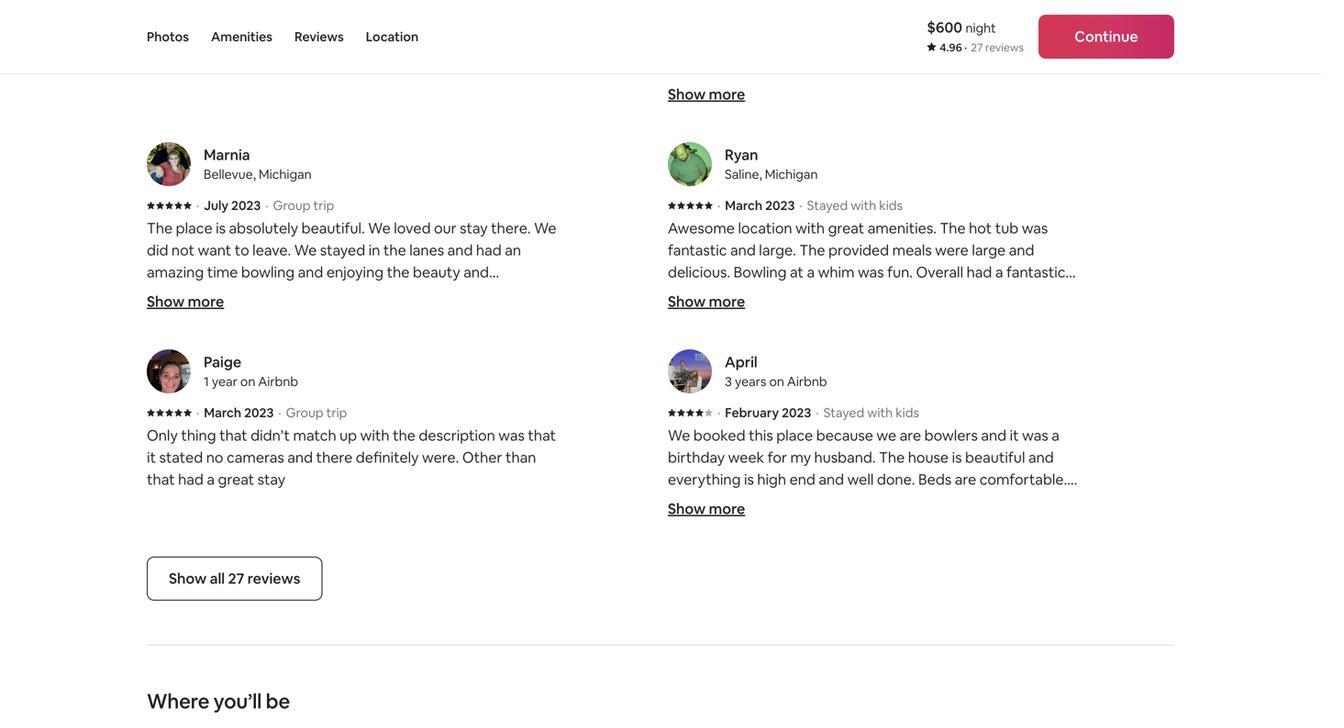 Task type: locate. For each thing, give the bounding box(es) containing it.
again
[[403, 11, 440, 30]]

informative.
[[147, 329, 227, 348]]

show all 27 reviews
[[169, 569, 300, 588]]

group up beautiful.
[[273, 197, 311, 214]]

· july 2023 · group trip
[[196, 197, 334, 214]]

year
[[212, 373, 238, 390]]

stay inside only thing that didn't match up with the description was that it stated no cameras and there definitely were. other than that had a great stay
[[258, 470, 286, 489]]

recommend
[[809, 514, 892, 533]]

one inside we booked this place because we are bowlers and it was a birthday week for my husband. the house is beautiful and everything is high end and well done. beds are comfortable. we had dinner made at the house and it was absolutely delicious and i highly recommend that experience for anyone interested. we have one complaint and that is the lanes needed to be oiled. i doubt anyone who is just bowling for fun would even notice but for us it took away from the experience because that is the main reason for us to book. other than that the place is absolutely gorgeous and anyone staying will love it. all of the staff members are very helpful and friendly and they get 5+ stars.
[[805, 536, 831, 555]]

awesome location with great amenities. the hot tub was fantastic and large. the provided meals were large and delicious. bowling at a whim was fun. overall had a fantastic time and are already planning our return trip.
[[668, 219, 1066, 304]]

are down enjoying
[[352, 285, 373, 304]]

thing inside the "the place is absolutely beautiful. we loved our stay there. we did not want to leave. we stayed in the lanes and had an amazing time bowling and enjoying the beauty and peacefulness of the place. we are definitely going to go back for another stay. the manager's of memo's were very nice and informative. i can't say one bad thing about meemo's farm"
[[358, 329, 393, 348]]

normal
[[877, 121, 924, 140]]

0 horizontal spatial thing
[[181, 426, 216, 445]]

show more button
[[668, 83, 746, 105], [147, 291, 224, 313], [668, 291, 746, 313], [668, 498, 746, 520]]

1 vertical spatial time
[[207, 263, 238, 282]]

staff down only
[[1012, 99, 1042, 118]]

very up meemo's
[[472, 307, 502, 326]]

show more button down the delicious.
[[668, 291, 746, 313]]

1 horizontal spatial experience
[[1009, 580, 1084, 599]]

27 for ·
[[971, 40, 983, 55]]

comfortable.
[[980, 470, 1068, 489]]

our
[[886, 165, 908, 184], [434, 219, 457, 238], [869, 285, 892, 304]]

return
[[895, 285, 937, 304]]

helpful
[[938, 646, 984, 665]]

very left 'helpful'
[[905, 646, 935, 665]]

time up the 'making'
[[845, 143, 876, 162]]

are
[[352, 285, 373, 304], [731, 285, 752, 304], [900, 426, 922, 445], [955, 470, 977, 489], [881, 646, 902, 665]]

from
[[947, 580, 979, 599]]

you'll
[[722, 143, 756, 162], [214, 689, 262, 715]]

needed
[[668, 558, 720, 577]]

fantastic place to get away with the guys to celebrate. so many fun things to do on the property and convenience stores in local town to get snacks and food for your stay.
[[668, 11, 1087, 74]]

definitely inside the "the place is absolutely beautiful. we loved our stay there. we did not want to leave. we stayed in the lanes and had an amazing time bowling and enjoying the beauty and peacefulness of the place. we are definitely going to go back for another stay. the manager's of memo's were very nice and informative. i can't say one bad thing about meemo's farm"
[[377, 285, 440, 304]]

0 vertical spatial staff
[[1012, 99, 1042, 118]]

more for not
[[188, 292, 224, 311]]

and down love
[[668, 668, 694, 687]]

to up the even
[[723, 558, 738, 577]]

members
[[813, 646, 877, 665]]

april image
[[668, 349, 712, 394], [668, 349, 712, 394]]

back right go at the left top of the page
[[524, 285, 557, 304]]

planning
[[808, 285, 866, 304]]

great down cameras
[[218, 470, 254, 489]]

1 horizontal spatial will
[[1052, 624, 1073, 643]]

reviews for 4.96 · 27 reviews
[[986, 40, 1024, 55]]

july
[[204, 197, 229, 214]]

away inside fantastic place to get away with the guys to celebrate. so many fun things to do on the property and convenience stores in local town to get snacks and food for your stay.
[[817, 11, 852, 30]]

0 vertical spatial you
[[787, 121, 812, 140]]

can't
[[237, 329, 271, 348]]

we right there.
[[534, 219, 557, 238]]

of up can't
[[240, 285, 254, 304]]

0 vertical spatial at
[[880, 143, 893, 162]]

trip for paige
[[326, 405, 347, 421]]

1 vertical spatial anyone
[[853, 558, 902, 577]]

stay down cameras
[[258, 470, 286, 489]]

2 vertical spatial our
[[869, 285, 892, 304]]

1 horizontal spatial all
[[759, 165, 773, 184]]

michigan inside "marnia bellevue, michigan"
[[259, 166, 312, 182]]

time down the delicious.
[[668, 285, 699, 304]]

place inside fantastic place to get away with the guys to celebrate. so many fun things to do on the property and convenience stores in local town to get snacks and food for your stay.
[[733, 11, 769, 30]]

paige image
[[147, 349, 191, 394]]

done.
[[877, 470, 915, 489]]

0 vertical spatial definitely
[[377, 285, 440, 304]]

0 vertical spatial because
[[1026, 77, 1083, 96]]

show more button down everything
[[668, 498, 746, 520]]

are inside awesome location with great amenities. the hot tub was fantastic and large. the provided meals were large and delicious. bowling at a whim was fun. overall had a fantastic time and are already planning our return trip.
[[731, 285, 752, 304]]

0 horizontal spatial march
[[204, 405, 241, 421]]

for left your
[[913, 55, 932, 74]]

will
[[321, 11, 343, 30], [1052, 624, 1073, 643]]

0 horizontal spatial lanes
[[410, 241, 444, 260]]

at down normal
[[880, 143, 893, 162]]

airbnb up · march 2023 · group trip
[[258, 373, 298, 390]]

the left description
[[393, 426, 416, 445]]

0 horizontal spatial on
[[240, 373, 255, 390]]

saline,
[[725, 166, 762, 182]]

· down "marnia bellevue, michigan"
[[266, 197, 268, 214]]

0 vertical spatial trip
[[313, 197, 334, 214]]

1 horizontal spatial stay
[[460, 219, 488, 238]]

provided
[[829, 241, 889, 260]]

2 horizontal spatial because
[[1026, 77, 1083, 96]]

house up beds
[[908, 448, 949, 467]]

with inside awesome location with great amenities. the hot tub was fantastic and large. the provided meals were large and delicious. bowling at a whim was fun. overall had a fantastic time and are already planning our return trip.
[[796, 219, 825, 238]]

reviews inside button
[[248, 569, 300, 588]]

on inside april 3 years on airbnb
[[770, 373, 785, 390]]

if
[[775, 121, 784, 140]]

anyone down complaint
[[853, 558, 902, 577]]

1 horizontal spatial were
[[935, 241, 969, 260]]

i up but
[[802, 558, 805, 577]]

the up property
[[887, 11, 910, 30]]

1 vertical spatial staff
[[776, 165, 807, 184]]

0 vertical spatial absolutely
[[229, 219, 298, 238]]

you up 'remember!'
[[713, 165, 737, 184]]

4.96
[[940, 40, 962, 55]]

2 vertical spatial anyone
[[948, 624, 997, 643]]

want
[[198, 241, 231, 260]]

2 horizontal spatial on
[[818, 33, 835, 52]]

were down going
[[436, 307, 469, 326]]

0 horizontal spatial stay.
[[226, 307, 257, 326]]

would
[[668, 580, 709, 599]]

more down the town
[[709, 85, 746, 104]]

reviews button
[[295, 0, 344, 73]]

on right year
[[240, 373, 255, 390]]

· right 4.96 at the top
[[965, 40, 968, 55]]

0 vertical spatial group
[[273, 197, 311, 214]]

beautiful
[[965, 448, 1026, 467]]

experience
[[927, 514, 1002, 533], [1009, 580, 1084, 599]]

1 horizontal spatial 27
[[971, 40, 983, 55]]

2023 up location
[[766, 197, 795, 214]]

0 vertical spatial fantastic
[[668, 241, 727, 260]]

1 vertical spatial be
[[741, 558, 759, 577]]

place inside the "the place is absolutely beautiful. we loved our stay there. we did not want to leave. we stayed in the lanes and had an amazing time bowling and enjoying the beauty and peacefulness of the place. we are definitely going to go back for another stay. the manager's of memo's were very nice and informative. i can't say one bad thing about meemo's farm"
[[176, 219, 213, 238]]

1 vertical spatial will
[[1052, 624, 1073, 643]]

michigan for marnia
[[259, 166, 312, 182]]

1 vertical spatial back
[[524, 285, 557, 304]]

0 vertical spatial stay
[[460, 219, 488, 238]]

well
[[848, 470, 874, 489]]

thing up the no
[[181, 426, 216, 445]]

1 horizontal spatial on
[[770, 373, 785, 390]]

0 vertical spatial march
[[725, 197, 763, 214]]

was inside only thing that didn't match up with the description was that it stated no cameras and there definitely were. other than that had a great stay
[[499, 426, 525, 445]]

had inside the "the place is absolutely beautiful. we loved our stay there. we did not want to leave. we stayed in the lanes and had an amazing time bowling and enjoying the beauty and peacefulness of the place. we are definitely going to go back for another stay. the manager's of memo's were very nice and informative. i can't say one bad thing about meemo's farm"
[[476, 241, 502, 260]]

going
[[443, 285, 482, 304]]

0 horizontal spatial stay
[[258, 470, 286, 489]]

match
[[293, 426, 336, 445]]

we
[[368, 219, 391, 238], [534, 219, 557, 238], [294, 241, 317, 260], [326, 285, 349, 304], [668, 426, 691, 445], [668, 492, 691, 511], [744, 536, 767, 555]]

0 vertical spatial than
[[506, 448, 536, 467]]

1 horizontal spatial fantastic
[[1007, 263, 1066, 282]]

2 vertical spatial get
[[730, 668, 754, 687]]

show for fantastic place to get away with the guys to celebrate. so many fun things to do on the property and convenience stores in local town to get snacks and food for your stay.
[[668, 85, 706, 104]]

experience up just
[[927, 514, 1002, 533]]

who
[[905, 558, 934, 577]]

had left "an"
[[476, 241, 502, 260]]

get up do
[[790, 11, 814, 30]]

memo's
[[380, 307, 432, 326]]

bowling inside we booked this place because we are bowlers and it was a birthday week for my husband. the house is beautiful and everything is high end and well done. beds are comfortable. we had dinner made at the house and it was absolutely delicious and i highly recommend that experience for anyone interested. we have one complaint and that is the lanes needed to be oiled. i doubt anyone who is just bowling for fun would even notice but for us it took away from the experience because that is the main reason for us to book. other than that the place is absolutely gorgeous and anyone staying will love it. all of the staff members are very helpful and friendly and they get 5+ stars.
[[978, 558, 1032, 577]]

0 horizontal spatial bowling
[[241, 263, 295, 282]]

airbnb
[[258, 373, 298, 390], [787, 373, 827, 390]]

stay inside the "the place is absolutely beautiful. we loved our stay there. we did not want to leave. we stayed in the lanes and had an amazing time bowling and enjoying the beauty and peacefulness of the place. we are definitely going to go back for another stay. the manager's of memo's were very nice and informative. i can't say one bad thing about meemo's farm"
[[460, 219, 488, 238]]

our inside they're extra careful with activities and housing, only because others in the past have been disrespectful towards staff and their amenities. if you act like a normal and empathetic person; you'll have a great time at meemos! thank you to all staff for making our small bachelor party one to remember! :)
[[886, 165, 908, 184]]

1 vertical spatial i
[[759, 514, 763, 533]]

the up snacks
[[838, 33, 861, 52]]

0 vertical spatial of
[[240, 285, 254, 304]]

say
[[274, 329, 297, 348]]

we inside we booked this place because we are bowlers and it was a birthday week for my husband. the house is beautiful and everything is high end and well done. beds are comfortable. we had dinner made at the house and it was absolutely delicious and i highly recommend that experience for anyone interested. we have one complaint and that is the lanes needed to be oiled. i doubt anyone who is just bowling for fun would even notice but for us it took away from the experience because that is the main reason for us to book. other than that the place is absolutely gorgeous and anyone staying will love it. all of the staff members are very helpful and friendly and they get 5+ stars.
[[877, 426, 897, 445]]

show more
[[668, 85, 746, 104], [147, 292, 224, 311], [668, 292, 746, 311], [668, 500, 746, 518]]

time inside they're extra careful with activities and housing, only because others in the past have been disrespectful towards staff and their amenities. if you act like a normal and empathetic person; you'll have a great time at meemos! thank you to all staff for making our small bachelor party one to remember! :)
[[845, 143, 876, 162]]

because
[[1026, 77, 1083, 96], [817, 426, 874, 445], [668, 602, 725, 621]]

2 vertical spatial one
[[805, 536, 831, 555]]

of inside we booked this place because we are bowlers and it was a birthday week for my husband. the house is beautiful and everything is high end and well done. beds are comfortable. we had dinner made at the house and it was absolutely delicious and i highly recommend that experience for anyone interested. we have one complaint and that is the lanes needed to be oiled. i doubt anyone who is just bowling for fun would even notice but for us it took away from the experience because that is the main reason for us to book. other than that the place is absolutely gorgeous and anyone staying will love it. all of the staff members are very helpful and friendly and they get 5+ stars.
[[735, 646, 749, 665]]

airbnb inside april 3 years on airbnb
[[787, 373, 827, 390]]

thank
[[668, 165, 710, 184]]

2 michigan from the left
[[765, 166, 818, 182]]

stayed for place
[[824, 405, 865, 421]]

$600 night
[[927, 18, 996, 37]]

than inside only thing that didn't match up with the description was that it stated no cameras and there definitely were. other than that had a great stay
[[506, 448, 536, 467]]

0 vertical spatial 27
[[971, 40, 983, 55]]

we left loved
[[368, 219, 391, 238]]

whim
[[818, 263, 855, 282]]

0 vertical spatial were
[[935, 241, 969, 260]]

show inside button
[[169, 569, 207, 588]]

2 vertical spatial time
[[668, 285, 699, 304]]

show more for the place is absolutely beautiful. we loved our stay there. we did not want to leave. we stayed in the lanes and had an amazing time bowling and enjoying the beauty and peacefulness of the place. we are definitely going to go back for another stay. the manager's of memo's were very nice and informative. i can't say one bad thing about meemo's farm
[[147, 292, 224, 311]]

trip.
[[940, 285, 967, 304]]

do
[[797, 33, 815, 52]]

1 horizontal spatial one
[[805, 536, 831, 555]]

0 vertical spatial be
[[346, 11, 364, 30]]

we up manager's
[[326, 285, 349, 304]]

at
[[880, 143, 893, 162], [790, 263, 804, 282], [811, 492, 824, 511]]

is inside the "the place is absolutely beautiful. we loved our stay there. we did not want to leave. we stayed in the lanes and had an amazing time bowling and enjoying the beauty and peacefulness of the place. we are definitely going to go back for another stay. the manager's of memo's were very nice and informative. i can't say one bad thing about meemo's farm"
[[216, 219, 226, 238]]

for inside they're extra careful with activities and housing, only because others in the past have been disrespectful towards staff and their amenities. if you act like a normal and empathetic person; you'll have a great time at meemos! thank you to all staff for making our small bachelor party one to remember! :)
[[810, 165, 830, 184]]

stay left there.
[[460, 219, 488, 238]]

are right beds
[[955, 470, 977, 489]]

· up husband.
[[816, 405, 819, 421]]

0 vertical spatial you'll
[[722, 143, 756, 162]]

1 vertical spatial group
[[286, 405, 324, 421]]

show
[[668, 85, 706, 104], [147, 292, 185, 311], [668, 292, 706, 311], [668, 500, 706, 518], [169, 569, 207, 588]]

march for paige
[[204, 405, 241, 421]]

of
[[240, 285, 254, 304], [363, 307, 377, 326], [735, 646, 749, 665]]

list
[[140, 0, 1182, 687]]

at inside we booked this place because we are bowlers and it was a birthday week for my husband. the house is beautiful and everything is high end and well done. beds are comfortable. we had dinner made at the house and it was absolutely delicious and i highly recommend that experience for anyone interested. we have one complaint and that is the lanes needed to be oiled. i doubt anyone who is just bowling for fun would even notice but for us it took away from the experience because that is the main reason for us to book. other than that the place is absolutely gorgeous and anyone staying will love it. all of the staff members are very helpful and friendly and they get 5+ stars.
[[811, 492, 824, 511]]

airbnb up "· february 2023 · stayed with kids"
[[787, 373, 827, 390]]

week
[[728, 448, 765, 467]]

other inside we booked this place because we are bowlers and it was a birthday week for my husband. the house is beautiful and everything is high end and well done. beds are comfortable. we had dinner made at the house and it was absolutely delicious and i highly recommend that experience for anyone interested. we have one complaint and that is the lanes needed to be oiled. i doubt anyone who is just bowling for fun would even notice but for us it took away from the experience because that is the main reason for us to book. other than that the place is absolutely gorgeous and anyone staying will love it. all of the staff members are very helpful and friendly and they get 5+ stars.
[[984, 602, 1024, 621]]

of right all in the right of the page
[[735, 646, 749, 665]]

1 airbnb from the left
[[258, 373, 298, 390]]

one up the doubt
[[805, 536, 831, 555]]

with down snacks
[[810, 77, 839, 96]]

a inside only thing that didn't match up with the description was that it stated no cameras and there definitely were. other than that had a great stay
[[207, 470, 215, 489]]

1 michigan from the left
[[259, 166, 312, 182]]

trip up beautiful.
[[313, 197, 334, 214]]

0 horizontal spatial we
[[298, 11, 318, 30]]

2 horizontal spatial absolutely
[[968, 492, 1037, 511]]

a
[[866, 121, 874, 140], [795, 143, 803, 162], [807, 263, 815, 282], [996, 263, 1004, 282], [1052, 426, 1060, 445], [207, 470, 215, 489]]

our inside the "the place is absolutely beautiful. we loved our stay there. we did not want to leave. we stayed in the lanes and had an amazing time bowling and enjoying the beauty and peacefulness of the place. we are definitely going to go back for another stay. the manager's of memo's were very nice and informative. i can't say one bad thing about meemo's farm"
[[434, 219, 457, 238]]

1 vertical spatial definitely
[[356, 448, 419, 467]]

to
[[773, 11, 787, 30], [948, 11, 963, 30], [779, 33, 794, 52], [755, 55, 770, 74], [741, 165, 755, 184], [668, 187, 683, 206], [235, 241, 249, 260], [485, 285, 499, 304], [723, 558, 738, 577], [925, 602, 940, 621]]

leave.
[[253, 241, 291, 260]]

absolutely down · july 2023 · group trip
[[229, 219, 298, 238]]

in inside the "the place is absolutely beautiful. we loved our stay there. we did not want to leave. we stayed in the lanes and had an amazing time bowling and enjoying the beauty and peacefulness of the place. we are definitely going to go back for another stay. the manager's of memo's were very nice and informative. i can't say one bad thing about meemo's farm"
[[369, 241, 380, 260]]

great inside they're extra careful with activities and housing, only because others in the past have been disrespectful towards staff and their amenities. if you act like a normal and empathetic person; you'll have a great time at meemos! thank you to all staff for making our small bachelor party one to remember! :)
[[806, 143, 842, 162]]

stated
[[159, 448, 203, 467]]

1 horizontal spatial bowling
[[978, 558, 1032, 577]]

0 vertical spatial stay.
[[969, 55, 999, 74]]

are left bowlers on the right bottom
[[900, 426, 922, 445]]

definitely down up
[[356, 448, 419, 467]]

on inside fantastic place to get away with the guys to celebrate. so many fun things to do on the property and convenience stores in local town to get snacks and food for your stay.
[[818, 33, 835, 52]]

1 horizontal spatial other
[[984, 602, 1024, 621]]

0 horizontal spatial amenities.
[[703, 121, 772, 140]]

everything
[[668, 470, 741, 489]]

loved
[[394, 219, 431, 238]]

towards
[[953, 99, 1009, 118]]

0 horizontal spatial than
[[506, 448, 536, 467]]

1 horizontal spatial at
[[811, 492, 824, 511]]

1 horizontal spatial back
[[524, 285, 557, 304]]

had
[[476, 241, 502, 260], [967, 263, 992, 282], [178, 470, 204, 489], [694, 492, 719, 511]]

show more down amazing
[[147, 292, 224, 311]]

very inside the "the place is absolutely beautiful. we loved our stay there. we did not want to leave. we stayed in the lanes and had an amazing time bowling and enjoying the beauty and peacefulness of the place. we are definitely going to go back for another stay. the manager's of memo's were very nice and informative. i can't say one bad thing about meemo's farm"
[[472, 307, 502, 326]]

0 horizontal spatial back
[[367, 11, 400, 30]]

in down extra
[[715, 99, 727, 118]]

0 horizontal spatial at
[[790, 263, 804, 282]]

complaint
[[834, 536, 902, 555]]

0 vertical spatial all
[[759, 165, 773, 184]]

1 vertical spatial fantastic
[[1007, 263, 1066, 282]]

0 horizontal spatial fantastic
[[668, 241, 727, 260]]

fantastic down tub
[[1007, 263, 1066, 282]]

overall
[[916, 263, 964, 282]]

years
[[735, 373, 767, 390]]

2023 for ryan
[[766, 197, 795, 214]]

0 vertical spatial us
[[843, 580, 859, 599]]

1 horizontal spatial fun
[[1058, 558, 1080, 577]]

party
[[1012, 165, 1048, 184]]

lanes inside we booked this place because we are bowlers and it was a birthday week for my husband. the house is beautiful and everything is high end and well done. beds are comfortable. we had dinner made at the house and it was absolutely delicious and i highly recommend that experience for anyone interested. we have one complaint and that is the lanes needed to be oiled. i doubt anyone who is just bowling for fun would even notice but for us it took away from the experience because that is the main reason for us to book. other than that the place is absolutely gorgeous and anyone staying will love it. all of the staff members are very helpful and friendly and they get 5+ stars.
[[1004, 536, 1039, 555]]

0 vertical spatial our
[[886, 165, 908, 184]]

1 vertical spatial amenities.
[[868, 219, 937, 238]]

with inside they're extra careful with activities and housing, only because others in the past have been disrespectful towards staff and their amenities. if you act like a normal and empathetic person; you'll have a great time at meemos! thank you to all staff for making our small bachelor party one to remember! :)
[[810, 77, 839, 96]]

are down bowling
[[731, 285, 752, 304]]

0 horizontal spatial will
[[321, 11, 343, 30]]

have down highly
[[770, 536, 802, 555]]

more for birthday
[[709, 500, 746, 518]]

bachelor
[[949, 165, 1009, 184]]

1 horizontal spatial amenities.
[[868, 219, 937, 238]]

friendly
[[1016, 646, 1067, 665]]

0 vertical spatial fun
[[708, 33, 731, 52]]

that
[[219, 426, 248, 445], [528, 426, 556, 445], [147, 470, 175, 489], [895, 514, 923, 533], [934, 536, 962, 555], [728, 602, 757, 621], [668, 624, 696, 643]]

2023 for april
[[782, 405, 812, 421]]

1 horizontal spatial very
[[905, 646, 935, 665]]

meemo's
[[440, 329, 501, 348]]

· march 2023 · group trip
[[196, 405, 347, 421]]

0 vertical spatial we
[[298, 11, 318, 30]]

the down extra
[[730, 99, 753, 118]]

show more down everything
[[668, 500, 746, 518]]

0 vertical spatial away
[[817, 11, 852, 30]]

more down everything
[[709, 500, 746, 518]]

1 vertical spatial lanes
[[1004, 536, 1039, 555]]

beauty
[[413, 263, 460, 282]]

for down took
[[884, 602, 903, 621]]

place up my
[[777, 426, 813, 445]]

on for paige
[[240, 373, 255, 390]]

nice
[[505, 307, 533, 326]]

kids up done.
[[896, 405, 920, 421]]

bowling down leave.
[[241, 263, 295, 282]]

show more for awesome location with great amenities. the hot tub was fantastic and large. the provided meals were large and delicious. bowling at a whim was fun. overall had a fantastic time and are already planning our return trip.
[[668, 292, 746, 311]]

on inside paige 1 year on airbnb
[[240, 373, 255, 390]]

bowling right just
[[978, 558, 1032, 577]]

us up gorgeous
[[907, 602, 922, 621]]

airbnb for april
[[787, 373, 827, 390]]

lanes up beauty
[[410, 241, 444, 260]]

had inside awesome location with great amenities. the hot tub was fantastic and large. the provided meals were large and delicious. bowling at a whim was fun. overall had a fantastic time and are already planning our return trip.
[[967, 263, 992, 282]]

stay. up can't
[[226, 307, 257, 326]]

27 for all
[[228, 569, 244, 588]]

1 horizontal spatial lanes
[[1004, 536, 1039, 555]]

lanes down "comfortable."
[[1004, 536, 1039, 555]]

michigan up :)
[[765, 166, 818, 182]]

bowling
[[241, 263, 295, 282], [978, 558, 1032, 577]]

us up reason
[[843, 580, 859, 599]]

our left small
[[886, 165, 908, 184]]

had inside we booked this place because we are bowlers and it was a birthday week for my husband. the house is beautiful and everything is high end and well done. beds are comfortable. we had dinner made at the house and it was absolutely delicious and i highly recommend that experience for anyone interested. we have one complaint and that is the lanes needed to be oiled. i doubt anyone who is just bowling for fun would even notice but for us it took away from the experience because that is the main reason for us to book. other than that the place is absolutely gorgeous and anyone staying will love it. all of the staff members are very helpful and friendly and they get 5+ stars.
[[694, 492, 719, 511]]

stay. down 4.96 · 27 reviews
[[969, 55, 999, 74]]

for inside the "the place is absolutely beautiful. we loved our stay there. we did not want to leave. we stayed in the lanes and had an amazing time bowling and enjoying the beauty and peacefulness of the place. we are definitely going to go back for another stay. the manager's of memo's were very nice and informative. i can't say one bad thing about meemo's farm"
[[147, 307, 166, 326]]

stayed for great
[[807, 197, 848, 214]]

staff up 'stars.'
[[779, 646, 809, 665]]

at down end
[[811, 492, 824, 511]]

at inside they're extra careful with activities and housing, only because others in the past have been disrespectful towards staff and their amenities. if you act like a normal and empathetic person; you'll have a great time at meemos! thank you to all staff for making our small bachelor party one to remember! :)
[[880, 143, 893, 162]]

already
[[756, 285, 805, 304]]

all inside show all 27 reviews button
[[210, 569, 225, 588]]

paige
[[204, 353, 242, 372]]

1 vertical spatial march
[[204, 405, 241, 421]]

place
[[733, 11, 769, 30], [176, 219, 213, 238], [777, 426, 813, 445], [725, 624, 762, 643]]

fun inside fantastic place to get away with the guys to celebrate. so many fun things to do on the property and convenience stores in local town to get snacks and food for your stay.
[[708, 33, 731, 52]]

but
[[794, 580, 817, 599]]

celebrate.
[[966, 11, 1034, 30]]

airbnb inside paige 1 year on airbnb
[[258, 373, 298, 390]]

0 horizontal spatial one
[[300, 329, 325, 348]]

we up the oiled.
[[744, 536, 767, 555]]

photos button
[[147, 0, 189, 73]]

group for marnia
[[273, 197, 311, 214]]

will left location button
[[321, 11, 343, 30]]

very inside we booked this place because we are bowlers and it was a birthday week for my husband. the house is beautiful and everything is high end and well done. beds are comfortable. we had dinner made at the house and it was absolutely delicious and i highly recommend that experience for anyone interested. we have one complaint and that is the lanes needed to be oiled. i doubt anyone who is just bowling for fun would even notice but for us it took away from the experience because that is the main reason for us to book. other than that the place is absolutely gorgeous and anyone staying will love it. all of the staff members are very helpful and friendly and they get 5+ stars.
[[905, 646, 935, 665]]

paige 1 year on airbnb
[[204, 353, 298, 390]]

27 inside button
[[228, 569, 244, 588]]

with down · march 2023 · stayed with kids
[[796, 219, 825, 238]]

place up things at the top of page
[[733, 11, 769, 30]]

great up 'provided'
[[828, 219, 865, 238]]

back
[[367, 11, 400, 30], [524, 285, 557, 304]]

april 3 years on airbnb
[[725, 353, 827, 390]]

it inside only thing that didn't match up with the description was that it stated no cameras and there definitely were. other than that had a great stay
[[147, 448, 156, 467]]

1 horizontal spatial thing
[[358, 329, 393, 348]]

1 vertical spatial of
[[363, 307, 377, 326]]

one
[[1052, 165, 1077, 184], [300, 329, 325, 348], [805, 536, 831, 555]]

0 vertical spatial stayed
[[807, 197, 848, 214]]

show more down the delicious.
[[668, 292, 746, 311]]

disrespectful
[[862, 99, 950, 118]]

extra
[[722, 77, 757, 96]]

continue
[[1075, 27, 1139, 46]]

was right description
[[499, 426, 525, 445]]

5+
[[757, 668, 774, 687]]

marnia image
[[147, 142, 191, 186], [147, 142, 191, 186]]

magical,
[[240, 11, 295, 30]]

was
[[1022, 219, 1048, 238], [858, 263, 884, 282], [499, 426, 525, 445], [1023, 426, 1049, 445], [939, 492, 965, 511]]

0 horizontal spatial away
[[817, 11, 852, 30]]

2 vertical spatial great
[[218, 470, 254, 489]]

0 horizontal spatial other
[[462, 448, 502, 467]]

had inside only thing that didn't match up with the description was that it stated no cameras and there definitely were. other than that had a great stay
[[178, 470, 204, 489]]

0 vertical spatial house
[[908, 448, 949, 467]]

0 vertical spatial reviews
[[986, 40, 1024, 55]]

0 horizontal spatial absolutely
[[229, 219, 298, 238]]

2 horizontal spatial at
[[880, 143, 893, 162]]

place up not
[[176, 219, 213, 238]]

1 vertical spatial reviews
[[248, 569, 300, 588]]

0 horizontal spatial be
[[266, 689, 290, 715]]

time inside awesome location with great amenities. the hot tub was fantastic and large. the provided meals were large and delicious. bowling at a whim was fun. overall had a fantastic time and are already planning our return trip.
[[668, 285, 699, 304]]

you'll up the saline,
[[722, 143, 756, 162]]

1 vertical spatial great
[[828, 219, 865, 238]]

0 horizontal spatial house
[[854, 492, 894, 511]]

2 airbnb from the left
[[787, 373, 827, 390]]

great
[[806, 143, 842, 162], [828, 219, 865, 238], [218, 470, 254, 489]]

michigan inside ryan saline, michigan
[[765, 166, 818, 182]]



Task type: describe. For each thing, give the bounding box(es) containing it.
the inside they're extra careful with activities and housing, only because others in the past have been disrespectful towards staff and their amenities. if you act like a normal and empathetic person; you'll have a great time at meemos! thank you to all staff for making our small bachelor party one to remember! :)
[[730, 99, 753, 118]]

stores
[[1046, 33, 1087, 52]]

and up disrespectful
[[906, 77, 932, 96]]

0 horizontal spatial you'll
[[214, 689, 262, 715]]

list containing breathtaking, magical, we will be back again
[[140, 0, 1182, 687]]

· right :)
[[800, 197, 803, 214]]

kids for because
[[896, 405, 920, 421]]

and up place.
[[298, 263, 323, 282]]

· up didn't
[[278, 405, 281, 421]]

the up from
[[978, 536, 1001, 555]]

love
[[668, 646, 696, 665]]

ryan saline, michigan
[[725, 145, 818, 182]]

1 vertical spatial have
[[760, 143, 792, 162]]

the inside only thing that didn't match up with the description was that it stated no cameras and there definitely were. other than that had a great stay
[[393, 426, 416, 445]]

i inside the "the place is absolutely beautiful. we loved our stay there. we did not want to leave. we stayed in the lanes and had an amazing time bowling and enjoying the beauty and peacefulness of the place. we are definitely going to go back for another stay. the manager's of memo's were very nice and informative. i can't say one bad thing about meemo's farm"
[[231, 329, 234, 348]]

be inside we booked this place because we are bowlers and it was a birthday week for my husband. the house is beautiful and everything is high end and well done. beds are comfortable. we had dinner made at the house and it was absolutely delicious and i highly recommend that experience for anyone interested. we have one complaint and that is the lanes needed to be oiled. i doubt anyone who is just bowling for fun would even notice but for us it took away from the experience because that is the main reason for us to book. other than that the place is absolutely gorgeous and anyone staying will love it. all of the staff members are very helpful and friendly and they get 5+ stars.
[[741, 558, 759, 577]]

the up recommend
[[828, 492, 850, 511]]

ryan image
[[668, 142, 712, 186]]

the left the hot
[[940, 219, 966, 238]]

and up beautiful in the bottom right of the page
[[981, 426, 1007, 445]]

act
[[815, 121, 837, 140]]

for inside fantastic place to get away with the guys to celebrate. so many fun things to do on the property and convenience stores in local town to get snacks and food for your stay.
[[913, 55, 932, 74]]

with up husband.
[[867, 405, 893, 421]]

that down stated
[[147, 470, 175, 489]]

:)
[[764, 187, 772, 206]]

with inside only thing that didn't match up with the description was that it stated no cameras and there definitely were. other than that had a great stay
[[360, 426, 390, 445]]

to down ryan on the right of the page
[[741, 165, 755, 184]]

gorgeous
[[851, 624, 916, 643]]

that up just
[[934, 536, 962, 555]]

amenities. inside awesome location with great amenities. the hot tub was fantastic and large. the provided meals were large and delicious. bowling at a whim was fun. overall had a fantastic time and are already planning our return trip.
[[868, 219, 937, 238]]

show for we booked this place because we are bowlers and it was a birthday week for my husband. the house is beautiful and everything is high end and well done. beds are comfortable. we had dinner made at the house and it was absolutely delicious and i highly recommend that experience for anyone interested. we have one complaint and that is the lanes needed to be oiled. i doubt anyone who is just bowling for fun would even notice but for us it took away from the experience because that is the main reason for us to book. other than that the place is absolutely gorgeous and anyone staying will love it. all of the staff members are very helpful and friendly and they get 5+ stars.
[[668, 500, 706, 518]]

show more button for the place is absolutely beautiful. we loved our stay there. we did not want to leave. we stayed in the lanes and had an amazing time bowling and enjoying the beauty and peacefulness of the place. we are definitely going to go back for another stay. the manager's of memo's were very nice and informative. i can't say one bad thing about meemo's farm
[[147, 291, 224, 313]]

things
[[734, 33, 776, 52]]

0 vertical spatial have
[[789, 99, 821, 118]]

food
[[877, 55, 910, 74]]

we up delicious
[[668, 492, 691, 511]]

and up 'helpful'
[[919, 624, 944, 643]]

michigan for ryan
[[765, 166, 818, 182]]

another
[[170, 307, 223, 326]]

activities
[[843, 77, 903, 96]]

other inside only thing that didn't match up with the description was that it stated no cameras and there definitely were. other than that had a great stay
[[462, 448, 502, 467]]

and down staying
[[987, 646, 1013, 665]]

in inside fantastic place to get away with the guys to celebrate. so many fun things to do on the property and convenience stores in local town to get snacks and food for your stay.
[[668, 55, 680, 74]]

1 horizontal spatial be
[[346, 11, 364, 30]]

only thing that didn't match up with the description was that it stated no cameras and there definitely were. other than that had a great stay
[[147, 426, 556, 489]]

more for fun
[[709, 85, 746, 104]]

0 horizontal spatial anyone
[[853, 558, 902, 577]]

all inside they're extra careful with activities and housing, only because others in the past have been disrespectful towards staff and their amenities. if you act like a normal and empathetic person; you'll have a great time at meemos! thank you to all staff for making our small bachelor party one to remember! :)
[[759, 165, 773, 184]]

stayed
[[320, 241, 365, 260]]

location button
[[366, 0, 419, 73]]

one inside the "the place is absolutely beautiful. we loved our stay there. we did not want to leave. we stayed in the lanes and had an amazing time bowling and enjoying the beauty and peacefulness of the place. we are definitely going to go back for another stay. the manager's of memo's were very nice and informative. i can't say one bad thing about meemo's farm"
[[300, 329, 325, 348]]

and up beauty
[[448, 241, 473, 260]]

bowling inside the "the place is absolutely beautiful. we loved our stay there. we did not want to leave. we stayed in the lanes and had an amazing time bowling and enjoying the beauty and peacefulness of the place. we are definitely going to go back for another stay. the manager's of memo's were very nice and informative. i can't say one bad thing about meemo's farm"
[[241, 263, 295, 282]]

were inside awesome location with great amenities. the hot tub was fantastic and large. the provided meals were large and delicious. bowling at a whim was fun. overall had a fantastic time and are already planning our return trip.
[[935, 241, 969, 260]]

large.
[[759, 241, 797, 260]]

in inside they're extra careful with activities and housing, only because others in the past have been disrespectful towards staff and their amenities. if you act like a normal and empathetic person; you'll have a great time at meemos! thank you to all staff for making our small bachelor party one to remember! :)
[[715, 99, 727, 118]]

the up say
[[260, 307, 286, 326]]

about
[[396, 329, 437, 348]]

group for paige
[[286, 405, 324, 421]]

for down "comfortable."
[[1005, 514, 1025, 533]]

on for april
[[770, 373, 785, 390]]

great inside only thing that didn't match up with the description was that it stated no cameras and there definitely were. other than that had a great stay
[[218, 470, 254, 489]]

awesome
[[668, 219, 735, 238]]

property
[[864, 33, 925, 52]]

fun inside we booked this place because we are bowlers and it was a birthday week for my husband. the house is beautiful and everything is high end and well done. beds are comfortable. we had dinner made at the house and it was absolutely delicious and i highly recommend that experience for anyone interested. we have one complaint and that is the lanes needed to be oiled. i doubt anyone who is just bowling for fun would even notice but for us it took away from the experience because that is the main reason for us to book. other than that the place is absolutely gorgeous and anyone staying will love it. all of the staff members are very helpful and friendly and they get 5+ stars.
[[1058, 558, 1080, 577]]

we up birthday
[[668, 426, 691, 445]]

past
[[756, 99, 786, 118]]

cameras
[[227, 448, 284, 467]]

notice
[[748, 580, 791, 599]]

made
[[769, 492, 807, 511]]

the right from
[[983, 580, 1005, 599]]

with down the 'making'
[[851, 197, 877, 214]]

and up "comfortable."
[[1029, 448, 1054, 467]]

2 horizontal spatial anyone
[[1028, 514, 1077, 533]]

our inside awesome location with great amenities. the hot tub was fantastic and large. the provided meals were large and delicious. bowling at a whim was fun. overall had a fantastic time and are already planning our return trip.
[[869, 285, 892, 304]]

trip for marnia
[[313, 197, 334, 214]]

at inside awesome location with great amenities. the hot tub was fantastic and large. the provided meals were large and delicious. bowling at a whim was fun. overall had a fantastic time and are already planning our return trip.
[[790, 263, 804, 282]]

show more button for we booked this place because we are bowlers and it was a birthday week for my husband. the house is beautiful and everything is high end and well done. beds are comfortable. we had dinner made at the house and it was absolutely delicious and i highly recommend that experience for anyone interested. we have one complaint and that is the lanes needed to be oiled. i doubt anyone who is just bowling for fun would even notice but for us it took away from the experience because that is the main reason for us to book. other than that the place is absolutely gorgeous and anyone staying will love it. all of the staff members are very helpful and friendly and they get 5+ stars.
[[668, 498, 746, 520]]

· up stated
[[196, 405, 199, 421]]

1 vertical spatial you
[[713, 165, 737, 184]]

1 vertical spatial absolutely
[[968, 492, 1037, 511]]

because inside they're extra careful with activities and housing, only because others in the past have been disrespectful towards staff and their amenities. if you act like a normal and empathetic person; you'll have a great time at meemos! thank you to all staff for making our small bachelor party one to remember! :)
[[1026, 77, 1083, 96]]

show more for fantastic place to get away with the guys to celebrate. so many fun things to do on the property and convenience stores in local town to get snacks and food for your stay.
[[668, 85, 746, 104]]

that up love
[[668, 624, 696, 643]]

we booked this place because we are bowlers and it was a birthday week for my husband. the house is beautiful and everything is high end and well done. beds are comfortable. we had dinner made at the house and it was absolutely delicious and i highly recommend that experience for anyone interested. we have one complaint and that is the lanes needed to be oiled. i doubt anyone who is just bowling for fun would even notice but for us it took away from the experience because that is the main reason for us to book. other than that the place is absolutely gorgeous and anyone staying will love it. all of the staff members are very helpful and friendly and they get 5+ stars.
[[668, 426, 1084, 687]]

many
[[668, 33, 705, 52]]

marnia bellevue, michigan
[[204, 145, 312, 182]]

were inside the "the place is absolutely beautiful. we loved our stay there. we did not want to leave. we stayed in the lanes and had an amazing time bowling and enjoying the beauty and peacefulness of the place. we are definitely going to go back for another stay. the manager's of memo's were very nice and informative. i can't say one bad thing about meemo's farm"
[[436, 307, 469, 326]]

· up awesome
[[718, 197, 721, 214]]

fun.
[[888, 263, 913, 282]]

and up going
[[464, 263, 489, 282]]

for up high at the right
[[768, 448, 787, 467]]

0 vertical spatial back
[[367, 11, 400, 30]]

and inside only thing that didn't match up with the description was that it stated no cameras and there definitely were. other than that had a great stay
[[288, 448, 313, 467]]

2 vertical spatial i
[[802, 558, 805, 577]]

fantastic
[[668, 11, 729, 30]]

for up staying
[[1035, 558, 1055, 577]]

stay. inside fantastic place to get away with the guys to celebrate. so many fun things to do on the property and convenience stores in local town to get snacks and food for your stay.
[[969, 55, 999, 74]]

show for awesome location with great amenities. the hot tub was fantastic and large. the provided meals were large and delicious. bowling at a whim was fun. overall had a fantastic time and are already planning our return trip.
[[668, 292, 706, 311]]

where you'll be
[[147, 689, 290, 715]]

location
[[366, 28, 419, 45]]

and down the delicious.
[[702, 285, 728, 304]]

book.
[[943, 602, 981, 621]]

kids for amenities.
[[879, 197, 903, 214]]

amenities
[[211, 28, 273, 45]]

reason
[[835, 602, 881, 621]]

amenities. inside they're extra careful with activities and housing, only because others in the past have been disrespectful towards staff and their amenities. if you act like a normal and empathetic person; you'll have a great time at meemos! thank you to all staff for making our small bachelor party one to remember! :)
[[703, 121, 772, 140]]

for down the doubt
[[821, 580, 840, 599]]

only
[[995, 77, 1023, 96]]

bowling
[[734, 263, 787, 282]]

to left night
[[948, 11, 963, 30]]

breathtaking, magical, we will be back again
[[147, 11, 440, 30]]

absolutely inside the "the place is absolutely beautiful. we loved our stay there. we did not want to leave. we stayed in the lanes and had an amazing time bowling and enjoying the beauty and peacefulness of the place. we are definitely going to go back for another stay. the manager's of memo's were very nice and informative. i can't say one bad thing about meemo's farm"
[[229, 219, 298, 238]]

3
[[725, 373, 732, 390]]

the up 5+
[[753, 646, 775, 665]]

staff inside we booked this place because we are bowlers and it was a birthday week for my husband. the house is beautiful and everything is high end and well done. beds are comfortable. we had dinner made at the house and it was absolutely delicious and i highly recommend that experience for anyone interested. we have one complaint and that is the lanes needed to be oiled. i doubt anyone who is just bowling for fun would even notice but for us it took away from the experience because that is the main reason for us to book. other than that the place is absolutely gorgeous and anyone staying will love it. all of the staff members are very helpful and friendly and they get 5+ stars.
[[779, 646, 809, 665]]

with inside fantastic place to get away with the guys to celebrate. so many fun things to do on the property and convenience stores in local town to get snacks and food for your stay.
[[855, 11, 884, 30]]

it left took
[[862, 580, 871, 599]]

reviews
[[295, 28, 344, 45]]

and down "dinner"
[[730, 514, 756, 533]]

0 horizontal spatial us
[[843, 580, 859, 599]]

not
[[172, 241, 195, 260]]

didn't
[[251, 426, 290, 445]]

1 horizontal spatial house
[[908, 448, 949, 467]]

get inside we booked this place because we are bowlers and it was a birthday week for my husband. the house is beautiful and everything is high end and well done. beds are comfortable. we had dinner made at the house and it was absolutely delicious and i highly recommend that experience for anyone interested. we have one complaint and that is the lanes needed to be oiled. i doubt anyone who is just bowling for fun would even notice but for us it took away from the experience because that is the main reason for us to book. other than that the place is absolutely gorgeous and anyone staying will love it. all of the staff members are very helpful and friendly and they get 5+ stars.
[[730, 668, 754, 687]]

empathetic
[[956, 121, 1035, 140]]

· up booked
[[718, 405, 721, 421]]

· left july
[[196, 197, 199, 214]]

so
[[1037, 11, 1054, 30]]

the up the whim
[[800, 241, 826, 260]]

and down stores
[[1046, 99, 1071, 118]]

to down thank
[[668, 187, 683, 206]]

to left go at the left top of the page
[[485, 285, 499, 304]]

and right nice
[[536, 307, 562, 326]]

have inside we booked this place because we are bowlers and it was a birthday week for my husband. the house is beautiful and everything is high end and well done. beds are comfortable. we had dinner made at the house and it was absolutely delicious and i highly recommend that experience for anyone interested. we have one complaint and that is the lanes needed to be oiled. i doubt anyone who is just bowling for fun would even notice but for us it took away from the experience because that is the main reason for us to book. other than that the place is absolutely gorgeous and anyone staying will love it. all of the staff members are very helpful and friendly and they get 5+ stars.
[[770, 536, 802, 555]]

a inside we booked this place because we are bowlers and it was a birthday week for my husband. the house is beautiful and everything is high end and well done. beds are comfortable. we had dinner made at the house and it was absolutely delicious and i highly recommend that experience for anyone interested. we have one complaint and that is the lanes needed to be oiled. i doubt anyone who is just bowling for fun would even notice but for us it took away from the experience because that is the main reason for us to book. other than that the place is absolutely gorgeous and anyone staying will love it. all of the staff members are very helpful and friendly and they get 5+ stars.
[[1052, 426, 1060, 445]]

the inside we booked this place because we are bowlers and it was a birthday week for my husband. the house is beautiful and everything is high end and well done. beds are comfortable. we had dinner made at the house and it was absolutely delicious and i highly recommend that experience for anyone interested. we have one complaint and that is the lanes needed to be oiled. i doubt anyone who is just bowling for fun would even notice but for us it took away from the experience because that is the main reason for us to book. other than that the place is absolutely gorgeous and anyone staying will love it. all of the staff members are very helpful and friendly and they get 5+ stars.
[[879, 448, 905, 467]]

1 vertical spatial experience
[[1009, 580, 1084, 599]]

delicious
[[668, 514, 727, 533]]

definitely inside only thing that didn't match up with the description was that it stated no cameras and there definitely were. other than that had a great stay
[[356, 448, 419, 467]]

lanes inside the "the place is absolutely beautiful. we loved our stay there. we did not want to leave. we stayed in the lanes and had an amazing time bowling and enjoying the beauty and peacefulness of the place. we are definitely going to go back for another stay. the manager's of memo's were very nice and informative. i can't say one bad thing about meemo's farm"
[[410, 241, 444, 260]]

there.
[[491, 219, 531, 238]]

and up who
[[905, 536, 930, 555]]

show more for we booked this place because we are bowlers and it was a birthday week for my husband. the house is beautiful and everything is high end and well done. beds are comfortable. we had dinner made at the house and it was absolutely delicious and i highly recommend that experience for anyone interested. we have one complaint and that is the lanes needed to be oiled. i doubt anyone who is just bowling for fun would even notice but for us it took away from the experience because that is the main reason for us to book. other than that the place is absolutely gorgeous and anyone staying will love it. all of the staff members are very helpful and friendly and they get 5+ stars.
[[668, 500, 746, 518]]

than inside we booked this place because we are bowlers and it was a birthday week for my husband. the house is beautiful and everything is high end and well done. beds are comfortable. we had dinner made at the house and it was absolutely delicious and i highly recommend that experience for anyone interested. we have one complaint and that is the lanes needed to be oiled. i doubt anyone who is just bowling for fun would even notice but for us it took away from the experience because that is the main reason for us to book. other than that the place is absolutely gorgeous and anyone staying will love it. all of the staff members are very helpful and friendly and they get 5+ stars.
[[1027, 602, 1058, 621]]

did
[[147, 241, 168, 260]]

will inside we booked this place because we are bowlers and it was a birthday week for my husband. the house is beautiful and everything is high end and well done. beds are comfortable. we had dinner made at the house and it was absolutely delicious and i highly recommend that experience for anyone interested. we have one complaint and that is the lanes needed to be oiled. i doubt anyone who is just bowling for fun would even notice but for us it took away from the experience because that is the main reason for us to book. other than that the place is absolutely gorgeous and anyone staying will love it. all of the staff members are very helpful and friendly and they get 5+ stars.
[[1052, 624, 1073, 643]]

all
[[715, 646, 732, 665]]

beautiful.
[[302, 219, 365, 238]]

stay. inside the "the place is absolutely beautiful. we loved our stay there. we did not want to leave. we stayed in the lanes and had an amazing time bowling and enjoying the beauty and peacefulness of the place. we are definitely going to go back for another stay. the manager's of memo's were very nice and informative. i can't say one bad thing about meemo's farm"
[[226, 307, 257, 326]]

amenities button
[[211, 0, 273, 73]]

time inside the "the place is absolutely beautiful. we loved our stay there. we did not want to leave. we stayed in the lanes and had an amazing time bowling and enjoying the beauty and peacefulness of the place. we are definitely going to go back for another stay. the manager's of memo's were very nice and informative. i can't say one bad thing about meemo's farm"
[[207, 263, 238, 282]]

show more button for fantastic place to get away with the guys to celebrate. so many fun things to do on the property and convenience stores in local town to get snacks and food for your stay.
[[668, 83, 746, 105]]

back inside the "the place is absolutely beautiful. we loved our stay there. we did not want to leave. we stayed in the lanes and had an amazing time bowling and enjoying the beauty and peacefulness of the place. we are definitely going to go back for another stay. the manager's of memo's were very nice and informative. i can't say one bad thing about meemo's farm"
[[524, 285, 557, 304]]

that right description
[[528, 426, 556, 445]]

to down things at the top of page
[[755, 55, 770, 74]]

and up your
[[928, 33, 953, 52]]

the up it.
[[699, 624, 722, 643]]

and up activities
[[849, 55, 874, 74]]

was up "comfortable."
[[1023, 426, 1049, 445]]

it.
[[699, 646, 712, 665]]

high
[[757, 470, 787, 489]]

march for ryan
[[725, 197, 763, 214]]

that up the no
[[219, 426, 248, 445]]

2023 for paige
[[244, 405, 274, 421]]

the up "did"
[[147, 219, 173, 238]]

and down done.
[[898, 492, 923, 511]]

thing inside only thing that didn't match up with the description was that it stated no cameras and there definitely were. other than that had a great stay
[[181, 426, 216, 445]]

was down 'provided'
[[858, 263, 884, 282]]

hot
[[969, 219, 992, 238]]

ryan image
[[668, 142, 712, 186]]

photos
[[147, 28, 189, 45]]

you'll inside they're extra careful with activities and housing, only because others in the past have been disrespectful towards staff and their amenities. if you act like a normal and empathetic person; you'll have a great time at meemos! thank you to all staff for making our small bachelor party one to remember! :)
[[722, 143, 756, 162]]

and up bowling
[[731, 241, 756, 260]]

and down tub
[[1009, 241, 1035, 260]]

1 horizontal spatial us
[[907, 602, 922, 621]]

the left beauty
[[387, 263, 410, 282]]

2 vertical spatial be
[[266, 689, 290, 715]]

1 horizontal spatial absolutely
[[779, 624, 848, 643]]

to up things at the top of page
[[773, 11, 787, 30]]

peacefulness
[[147, 285, 236, 304]]

and up meemos!
[[927, 121, 953, 140]]

night
[[966, 20, 996, 36]]

only
[[147, 426, 178, 445]]

were.
[[422, 448, 459, 467]]

to left do
[[779, 33, 794, 52]]

and down husband.
[[819, 470, 844, 489]]

bad
[[329, 329, 355, 348]]

housing,
[[935, 77, 991, 96]]

marnia
[[204, 145, 250, 164]]

are down gorgeous
[[881, 646, 902, 665]]

person;
[[668, 143, 719, 162]]

large
[[972, 241, 1006, 260]]

reviews for show all 27 reviews
[[248, 569, 300, 588]]

place.
[[283, 285, 323, 304]]

1 vertical spatial get
[[773, 55, 797, 74]]

more for the
[[709, 292, 746, 311]]

are inside the "the place is absolutely beautiful. we loved our stay there. we did not want to leave. we stayed in the lanes and had an amazing time bowling and enjoying the beauty and peacefulness of the place. we are definitely going to go back for another stay. the manager's of memo's were very nice and informative. i can't say one bad thing about meemo's farm"
[[352, 285, 373, 304]]

show more button for awesome location with great amenities. the hot tub was fantastic and large. the provided meals were large and delicious. bowling at a whim was fun. overall had a fantastic time and are already planning our return trip.
[[668, 291, 746, 313]]

airbnb for paige
[[258, 373, 298, 390]]

booked
[[694, 426, 746, 445]]

0 vertical spatial will
[[321, 11, 343, 30]]

others
[[668, 99, 712, 118]]

delicious.
[[668, 263, 731, 282]]

to right want
[[235, 241, 249, 260]]

dinner
[[722, 492, 766, 511]]

bellevue,
[[204, 166, 256, 182]]

we right leave.
[[294, 241, 317, 260]]

1
[[204, 373, 209, 390]]

1 horizontal spatial i
[[759, 514, 763, 533]]

0 horizontal spatial experience
[[927, 514, 1002, 533]]

it up beautiful in the bottom right of the page
[[1010, 426, 1019, 445]]

2023 for marnia
[[231, 197, 261, 214]]

1 horizontal spatial of
[[363, 307, 377, 326]]

one inside they're extra careful with activities and housing, only because others in the past have been disrespectful towards staff and their amenities. if you act like a normal and empathetic person; you'll have a great time at meemos! thank you to all staff for making our small bachelor party one to remember! :)
[[1052, 165, 1077, 184]]

was down beds
[[939, 492, 965, 511]]

to left book.
[[925, 602, 940, 621]]

that up who
[[895, 514, 923, 533]]

meemos!
[[896, 143, 958, 162]]

away inside we booked this place because we are bowlers and it was a birthday week for my husband. the house is beautiful and everything is high end and well done. beds are comfortable. we had dinner made at the house and it was absolutely delicious and i highly recommend that experience for anyone interested. we have one complaint and that is the lanes needed to be oiled. i doubt anyone who is just bowling for fun would even notice but for us it took away from the experience because that is the main reason for us to book. other than that the place is absolutely gorgeous and anyone staying will love it. all of the staff members are very helpful and friendly and they get 5+ stars.
[[909, 580, 943, 599]]

1 vertical spatial because
[[817, 426, 874, 445]]

guys
[[913, 11, 945, 30]]

1 vertical spatial house
[[854, 492, 894, 511]]

the down loved
[[384, 241, 406, 260]]

it down beds
[[926, 492, 935, 511]]

that down the even
[[728, 602, 757, 621]]

2 vertical spatial because
[[668, 602, 725, 621]]

the down notice
[[773, 602, 796, 621]]

no
[[206, 448, 223, 467]]

there
[[316, 448, 353, 467]]

show for the place is absolutely beautiful. we loved our stay there. we did not want to leave. we stayed in the lanes and had an amazing time bowling and enjoying the beauty and peacefulness of the place. we are definitely going to go back for another stay. the manager's of memo's were very nice and informative. i can't say one bad thing about meemo's farm
[[147, 292, 185, 311]]

0 vertical spatial get
[[790, 11, 814, 30]]

paige image
[[147, 349, 191, 394]]

tub
[[996, 219, 1019, 238]]

the left place.
[[257, 285, 280, 304]]

place up all in the right of the page
[[725, 624, 762, 643]]

meals
[[893, 241, 932, 260]]

was right tub
[[1022, 219, 1048, 238]]

great inside awesome location with great amenities. the hot tub was fantastic and large. the provided meals were large and delicious. bowling at a whim was fun. overall had a fantastic time and are already planning our return trip.
[[828, 219, 865, 238]]

location
[[738, 219, 793, 238]]



Task type: vqa. For each thing, say whether or not it's contained in the screenshot.
"Bellevue,"
yes



